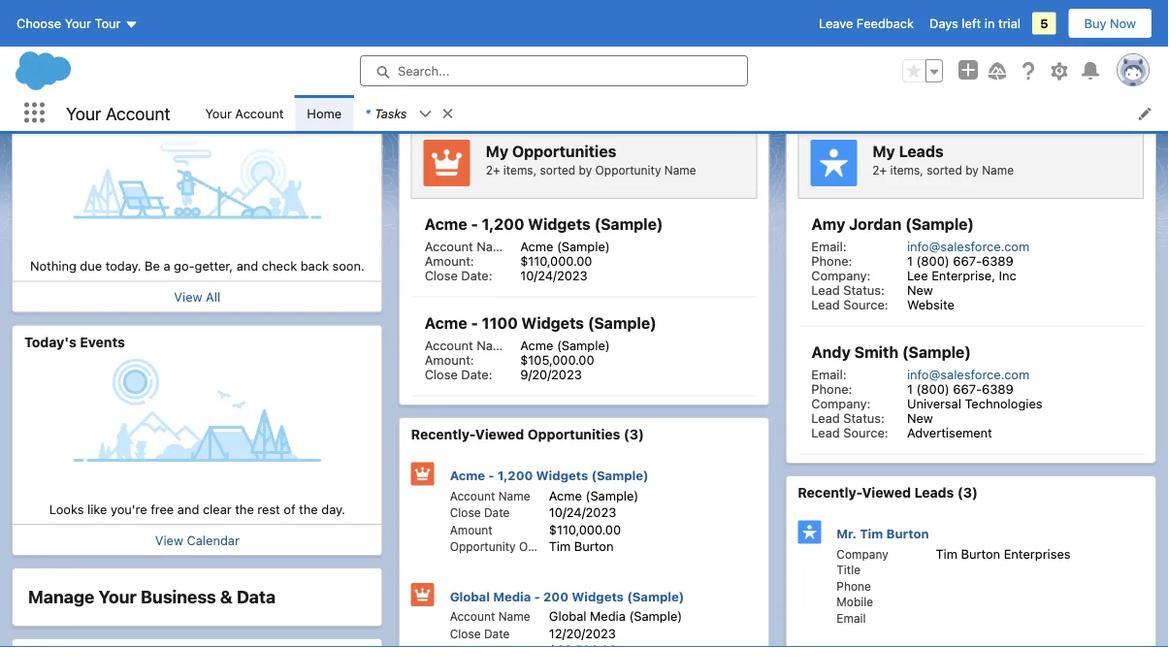 Task type: describe. For each thing, give the bounding box(es) containing it.
more
[[1114, 102, 1144, 117]]

200
[[543, 589, 569, 603]]

lead source: for andy
[[811, 425, 888, 440]]

items, for leads
[[890, 163, 924, 177]]

name inside my opportunities 2+ items, sorted by opportunity name
[[664, 163, 696, 177]]

phone
[[837, 579, 871, 593]]

days left in trial
[[930, 16, 1021, 31]]

as of today at 12:​40 pm
[[230, 50, 363, 64]]

today.
[[105, 259, 141, 273]]

like
[[87, 502, 107, 516]]

info@salesforce.com for andy smith (sample)
[[907, 367, 1030, 381]]

advertisement
[[907, 425, 992, 440]]

$110,000.00 for amount:
[[520, 253, 592, 268]]

lee
[[907, 268, 928, 282]]

widgets for $105,000.00
[[521, 314, 584, 332]]

1 the from the left
[[235, 502, 254, 516]]

recently-viewed leads (3)
[[798, 485, 978, 501]]

1 1:​57 from the left
[[682, 55, 705, 68]]

0 horizontal spatial and
[[177, 502, 199, 516]]

account name: acme (sample) for 1100
[[425, 338, 610, 352]]

opportunity inside my opportunities 2+ items, sorted by opportunity name
[[595, 163, 661, 177]]

amount: for acme - 1,200 widgets (sample)
[[425, 253, 474, 268]]

view down free
[[155, 533, 183, 547]]

2 horizontal spatial burton
[[961, 546, 1000, 561]]

opportunity inside the opportunity owner tim burton
[[450, 540, 516, 554]]

acme - 1,200 widgets (sample) for account name
[[450, 468, 649, 483]]

source: for jordan
[[843, 297, 888, 311]]

email: for andy
[[811, 367, 846, 381]]

opportunity owner tim burton
[[450, 539, 614, 554]]

date: for 1100
[[461, 367, 492, 381]]

1 horizontal spatial burton
[[886, 526, 929, 541]]

my opportunities
[[411, 103, 527, 119]]

10/24/2023 for close date
[[549, 505, 616, 520]]

view calendar link
[[155, 533, 239, 547]]

10/24/2023 for close date:
[[520, 268, 588, 282]]

global for global media - 200 widgets (sample)
[[450, 589, 490, 603]]

today's tasks
[[24, 94, 117, 110]]

name: for 1,200
[[477, 239, 514, 253]]

due
[[80, 259, 102, 273]]

buy
[[1084, 16, 1107, 31]]

your inside dropdown button
[[65, 16, 91, 31]]

1 (800) 667-6389 for amy jordan (sample)
[[907, 253, 1014, 268]]

0 horizontal spatial tim
[[549, 539, 571, 554]]

1 as of today at 1:​57 pm from the left
[[601, 55, 726, 68]]

nothing
[[30, 259, 76, 273]]

looks
[[49, 502, 84, 516]]

at for the topmost text default image
[[668, 55, 679, 68]]

$110,000.00 for amount
[[549, 522, 621, 537]]

1 for smith
[[907, 381, 913, 396]]

* tasks
[[365, 106, 407, 120]]

account name for -
[[450, 489, 530, 503]]

lead status: for andy
[[811, 410, 885, 425]]

2 vertical spatial opportunities
[[528, 426, 620, 442]]

(800) for smith
[[916, 381, 950, 396]]

my leads 2+ items, sorted by name
[[873, 142, 1014, 177]]

show more my leads records element
[[1114, 102, 1144, 117]]

andy smith (sample)
[[811, 343, 971, 361]]

info@salesforce.com link for andy smith (sample)
[[907, 367, 1030, 381]]

leave
[[819, 16, 853, 31]]

more link
[[1114, 102, 1144, 117]]

home
[[307, 106, 342, 120]]

in
[[985, 16, 995, 31]]

day.
[[321, 502, 345, 516]]

opportunities for my opportunities 2+ items, sorted by opportunity name
[[512, 142, 616, 160]]

account name for media
[[450, 610, 530, 623]]

1 horizontal spatial text default image
[[1122, 55, 1135, 69]]

2 horizontal spatial tim
[[936, 546, 958, 561]]

0 vertical spatial text default image
[[735, 55, 748, 69]]

my for amy jordan (sample)
[[873, 142, 895, 160]]

tasks for today's tasks
[[79, 94, 117, 110]]

widgets for 10/24/2023
[[536, 468, 588, 483]]

by for opportunities
[[579, 163, 592, 177]]

media for -
[[493, 589, 531, 603]]

today's events
[[24, 334, 125, 350]]

close date: for 1100
[[425, 367, 492, 381]]

phone: for amy
[[811, 253, 852, 268]]

1,200 for account name:
[[482, 215, 524, 233]]

name inside the my leads 2+ items, sorted by name
[[982, 163, 1014, 177]]

2 as of today at 1:​57 pm from the left
[[988, 55, 1113, 68]]

1 horizontal spatial your account
[[205, 106, 284, 120]]

1 horizontal spatial tim
[[860, 526, 883, 541]]

1,200 for account name
[[498, 468, 533, 483]]

media for (sample)
[[590, 609, 626, 623]]

widgets for $110,000.00
[[528, 215, 591, 233]]

as for rightmost text default icon
[[988, 55, 1001, 68]]

tim burton enterprises
[[936, 546, 1071, 561]]

source: for smith
[[843, 425, 888, 440]]

lee enterprise, inc
[[907, 268, 1016, 282]]

view down the 'choose'
[[24, 50, 53, 65]]

your right manage
[[99, 586, 137, 607]]

list item containing *
[[353, 95, 463, 131]]

(3) for recently-viewed opportunities (3)
[[624, 426, 644, 442]]

now
[[1110, 16, 1136, 31]]

all
[[206, 290, 220, 304]]

pm for the topmost text default image
[[708, 55, 726, 68]]

andy
[[811, 343, 851, 361]]

buy now
[[1084, 16, 1136, 31]]

email
[[837, 611, 866, 625]]

acme - 1,200 widgets (sample) for account name:
[[425, 215, 663, 233]]

your account link
[[194, 95, 295, 131]]

status: for jordan
[[843, 282, 885, 297]]

*
[[365, 106, 371, 120]]

0 horizontal spatial at
[[297, 50, 308, 64]]

12/20/2023
[[549, 626, 616, 640]]

global media (sample)
[[549, 609, 682, 623]]

days
[[930, 16, 958, 31]]

leave feedback link
[[819, 16, 914, 31]]

status: for smith
[[843, 410, 885, 425]]

owner
[[519, 540, 555, 554]]

smith
[[854, 343, 899, 361]]

choose
[[16, 16, 61, 31]]

my opportunities 2+ items, sorted by opportunity name
[[486, 142, 696, 177]]

widgets up global media (sample)
[[572, 589, 624, 603]]

viewed for opportunities
[[475, 426, 524, 442]]

rest
[[257, 502, 280, 516]]

universal technologies
[[907, 396, 1043, 410]]

you're
[[111, 502, 147, 516]]

today's
[[24, 334, 77, 350]]

view left 'all' at left top
[[174, 290, 202, 304]]

calendar
[[187, 533, 239, 547]]

1100
[[482, 314, 518, 332]]

2 view report from the left
[[411, 50, 482, 65]]

view all
[[174, 290, 220, 304]]

a
[[163, 259, 170, 273]]

lead source: for amy
[[811, 297, 888, 311]]

info@salesforce.com link for amy jordan (sample)
[[907, 239, 1030, 253]]

today's
[[24, 94, 76, 110]]

check
[[262, 259, 297, 273]]

feedback
[[857, 16, 914, 31]]

manage
[[28, 586, 94, 607]]

data
[[237, 586, 276, 607]]

view up my opportunities
[[411, 50, 439, 65]]

enterprises
[[1004, 546, 1071, 561]]

2 1:​57 from the left
[[1069, 55, 1092, 68]]

manage your business & data
[[28, 586, 276, 607]]

choose your tour
[[16, 16, 121, 31]]

1 view report link from the left
[[24, 50, 95, 65]]

12:​40
[[311, 50, 342, 64]]

- for $110,000.00
[[471, 215, 478, 233]]

1 view report from the left
[[24, 50, 95, 65]]

acme - 1100 widgets (sample)
[[425, 314, 657, 332]]

soon.
[[332, 259, 365, 273]]

name: for 1100
[[477, 338, 514, 352]]

mr. tim burton
[[837, 526, 929, 541]]

back
[[301, 259, 329, 273]]

items, for opportunities
[[503, 163, 537, 177]]

2 horizontal spatial today
[[1019, 55, 1052, 68]]

enterprise,
[[932, 268, 995, 282]]

clear
[[203, 502, 232, 516]]

2+ for my opportunities
[[486, 163, 500, 177]]

recently- for recently-viewed opportunities (3)
[[411, 426, 475, 442]]



Task type: locate. For each thing, give the bounding box(es) containing it.
my opportunities link
[[411, 102, 527, 119]]

my inside my opportunities 2+ items, sorted by opportunity name
[[486, 142, 508, 160]]

2 new from the top
[[907, 410, 933, 425]]

0 vertical spatial media
[[493, 589, 531, 603]]

0 vertical spatial opportunity
[[595, 163, 661, 177]]

leave feedback
[[819, 16, 914, 31]]

opportunities for my opportunities
[[435, 103, 527, 119]]

close date up amount
[[450, 506, 510, 520]]

2 (800) from the top
[[916, 381, 950, 396]]

my for acme - 1,200 widgets (sample)
[[486, 142, 508, 160]]

0 vertical spatial info@salesforce.com link
[[907, 239, 1030, 253]]

1 account name: acme (sample) from the top
[[425, 239, 610, 253]]

company
[[837, 547, 888, 561]]

1 vertical spatial text default image
[[441, 107, 455, 120]]

1 1 from the top
[[907, 253, 913, 268]]

1 horizontal spatial tasks
[[375, 106, 407, 120]]

list item
[[353, 95, 463, 131]]

burton
[[886, 526, 929, 541], [574, 539, 614, 554], [961, 546, 1000, 561]]

report for 2nd view report link from the left
[[443, 50, 482, 65]]

my down my opportunities link
[[486, 142, 508, 160]]

1 vertical spatial (3)
[[958, 485, 978, 501]]

status: left "lee"
[[843, 282, 885, 297]]

1 source: from the top
[[843, 297, 888, 311]]

0 horizontal spatial 2+
[[486, 163, 500, 177]]

trial
[[998, 16, 1021, 31]]

text default image down the now
[[1122, 55, 1135, 69]]

1 horizontal spatial by
[[966, 163, 979, 177]]

1 horizontal spatial global
[[549, 609, 587, 623]]

2 date: from the top
[[461, 367, 492, 381]]

date for -
[[484, 506, 510, 520]]

search...
[[398, 64, 450, 78]]

close date for global
[[450, 627, 510, 640]]

1 vertical spatial date
[[484, 627, 510, 640]]

media left 200
[[493, 589, 531, 603]]

1 vertical spatial account name
[[450, 610, 530, 623]]

and right free
[[177, 502, 199, 516]]

close date: up 1100
[[425, 268, 492, 282]]

name
[[664, 163, 696, 177], [982, 163, 1014, 177], [498, 489, 530, 503], [498, 610, 530, 623]]

and left the check at the left top of the page
[[237, 259, 258, 273]]

2 view report link from the left
[[411, 50, 482, 73]]

my inside the my leads 2+ items, sorted by name
[[873, 142, 895, 160]]

1 horizontal spatial the
[[299, 502, 318, 516]]

name: up 1100
[[477, 239, 514, 253]]

global media - 200 widgets (sample)
[[450, 589, 684, 603]]

1 status: from the top
[[843, 282, 885, 297]]

1
[[907, 253, 913, 268], [907, 381, 913, 396]]

10/24/2023 up acme - 1100 widgets (sample)
[[520, 268, 588, 282]]

2 horizontal spatial pm
[[1095, 55, 1113, 68]]

1 items, from the left
[[503, 163, 537, 177]]

2 account name: acme (sample) from the top
[[425, 338, 610, 352]]

list containing your account
[[194, 95, 1168, 131]]

0 vertical spatial global
[[450, 589, 490, 603]]

universal
[[907, 396, 961, 410]]

0 horizontal spatial tasks
[[79, 94, 117, 110]]

0 horizontal spatial text default image
[[419, 107, 432, 121]]

viewed
[[475, 426, 524, 442], [862, 485, 911, 501]]

2 the from the left
[[299, 502, 318, 516]]

date: for 1,200
[[461, 268, 492, 282]]

1 (800) from the top
[[916, 253, 950, 268]]

1 vertical spatial opportunity
[[450, 540, 516, 554]]

burton down the acme (sample)
[[574, 539, 614, 554]]

date for media
[[484, 627, 510, 640]]

new
[[907, 282, 933, 297], [907, 410, 933, 425]]

opportunities inside my opportunities 2+ items, sorted by opportunity name
[[512, 142, 616, 160]]

1 date: from the top
[[461, 268, 492, 282]]

tim right company
[[936, 546, 958, 561]]

1 account name from the top
[[450, 489, 530, 503]]

2 items, from the left
[[890, 163, 924, 177]]

6389 for amy jordan (sample)
[[982, 253, 1014, 268]]

global down amount
[[450, 589, 490, 603]]

667- up advertisement
[[953, 381, 982, 396]]

2 company: from the top
[[811, 396, 871, 410]]

new up andy smith (sample)
[[907, 282, 933, 297]]

2 report from the left
[[443, 50, 482, 65]]

0 vertical spatial acme - 1,200 widgets (sample)
[[425, 215, 663, 233]]

0 vertical spatial info@salesforce.com
[[907, 239, 1030, 253]]

leads
[[899, 142, 944, 160], [914, 485, 954, 501]]

by inside my opportunities 2+ items, sorted by opportunity name
[[579, 163, 592, 177]]

view report link up my opportunities
[[411, 50, 482, 73]]

lead source: up andy
[[811, 297, 888, 311]]

$110,000.00 down the acme (sample)
[[549, 522, 621, 537]]

0 horizontal spatial the
[[235, 502, 254, 516]]

0 vertical spatial 6389
[[982, 253, 1014, 268]]

1 vertical spatial company:
[[811, 396, 871, 410]]

6389 for andy smith (sample)
[[982, 381, 1014, 396]]

leads inside the my leads 2+ items, sorted by name
[[899, 142, 944, 160]]

0 vertical spatial (3)
[[624, 426, 644, 442]]

free
[[151, 502, 174, 516]]

phone: down amy
[[811, 253, 852, 268]]

company: down andy
[[811, 396, 871, 410]]

status: down smith
[[843, 410, 885, 425]]

0 horizontal spatial as of today at 1:​57 pm
[[601, 55, 726, 68]]

1 horizontal spatial viewed
[[862, 485, 911, 501]]

0 horizontal spatial my
[[411, 103, 431, 119]]

0 vertical spatial close date:
[[425, 268, 492, 282]]

0 horizontal spatial view report link
[[24, 50, 95, 65]]

report up my opportunities
[[443, 50, 482, 65]]

account name: acme (sample) down 1100
[[425, 338, 610, 352]]

the left "rest"
[[235, 502, 254, 516]]

your account down as of today at 12:​40 pm
[[205, 106, 284, 120]]

$110,000.00 up acme - 1100 widgets (sample)
[[520, 253, 592, 268]]

0 vertical spatial viewed
[[475, 426, 524, 442]]

amount
[[450, 523, 493, 537]]

1 vertical spatial lead status:
[[811, 410, 885, 425]]

1 (800) 667-6389 up advertisement
[[907, 381, 1014, 396]]

account name
[[450, 489, 530, 503], [450, 610, 530, 623]]

0 horizontal spatial your account
[[66, 103, 170, 123]]

1 vertical spatial global
[[549, 609, 587, 623]]

1 horizontal spatial as of today at 1:​57 pm
[[988, 55, 1113, 68]]

0 horizontal spatial 1:​57
[[682, 55, 705, 68]]

acme - 1,200 widgets (sample)
[[425, 215, 663, 233], [450, 468, 649, 483]]

website
[[907, 297, 955, 311]]

2 horizontal spatial as
[[988, 55, 1001, 68]]

media up 12/20/2023
[[590, 609, 626, 623]]

4 lead from the top
[[811, 425, 840, 440]]

1 vertical spatial 10/24/2023
[[549, 505, 616, 520]]

text default image inside list item
[[419, 107, 432, 121]]

1 vertical spatial 1 (800) 667-6389
[[907, 381, 1014, 396]]

lead status: for amy
[[811, 282, 885, 297]]

0 vertical spatial source:
[[843, 297, 888, 311]]

2 667- from the top
[[953, 381, 982, 396]]

view report link down the choose your tour
[[24, 50, 95, 65]]

- for 10/24/2023
[[488, 468, 494, 483]]

search... button
[[360, 55, 748, 86]]

1 vertical spatial acme - 1,200 widgets (sample)
[[450, 468, 649, 483]]

10/24/2023 down the acme (sample)
[[549, 505, 616, 520]]

1 horizontal spatial media
[[590, 609, 626, 623]]

burton left enterprises
[[961, 546, 1000, 561]]

1 report from the left
[[56, 50, 95, 65]]

by for leads
[[966, 163, 979, 177]]

group
[[902, 59, 943, 82]]

0 vertical spatial $110,000.00
[[520, 253, 592, 268]]

opportunities down "search..."
[[435, 103, 527, 119]]

report
[[56, 50, 95, 65], [443, 50, 482, 65]]

tasks inside list item
[[375, 106, 407, 120]]

view all link
[[174, 290, 220, 304]]

(800) up advertisement
[[916, 381, 950, 396]]

1 lead from the top
[[811, 282, 840, 297]]

info@salesforce.com up enterprise,
[[907, 239, 1030, 253]]

1 horizontal spatial (3)
[[958, 485, 978, 501]]

sorted for leads
[[927, 163, 962, 177]]

home link
[[295, 95, 353, 131]]

0 vertical spatial 1
[[907, 253, 913, 268]]

1 phone: from the top
[[811, 253, 852, 268]]

left
[[962, 16, 981, 31]]

items, up "amy jordan (sample)"
[[890, 163, 924, 177]]

1 sorted from the left
[[540, 163, 575, 177]]

global for global media (sample)
[[549, 609, 587, 623]]

2 name: from the top
[[477, 338, 514, 352]]

nothing due today. be a go-getter, and check back soon.
[[30, 259, 365, 273]]

your down as of today at 12:​40 pm
[[205, 106, 232, 120]]

1 date from the top
[[484, 506, 510, 520]]

close
[[425, 268, 458, 282], [425, 367, 458, 381], [450, 506, 481, 520], [450, 627, 481, 640]]

close date: down 1100
[[425, 367, 492, 381]]

amount: for acme - 1100 widgets (sample)
[[425, 352, 474, 367]]

1 vertical spatial email:
[[811, 367, 846, 381]]

info@salesforce.com
[[907, 239, 1030, 253], [907, 367, 1030, 381]]

1:​57
[[682, 55, 705, 68], [1069, 55, 1092, 68]]

2+ for my leads
[[873, 163, 887, 177]]

email: for amy
[[811, 239, 846, 253]]

recently-
[[411, 426, 475, 442], [798, 485, 862, 501]]

phone: down andy
[[811, 381, 852, 396]]

2 sorted from the left
[[927, 163, 962, 177]]

0 vertical spatial email:
[[811, 239, 846, 253]]

1 down andy smith (sample)
[[907, 381, 913, 396]]

amount:
[[425, 253, 474, 268], [425, 352, 474, 367]]

2 1 (800) 667-6389 from the top
[[907, 381, 1014, 396]]

date
[[484, 506, 510, 520], [484, 627, 510, 640]]

your left tour on the left
[[65, 16, 91, 31]]

pm for rightmost text default icon
[[1095, 55, 1113, 68]]

my right * tasks
[[411, 103, 431, 119]]

getter,
[[195, 259, 233, 273]]

0 vertical spatial lead status:
[[811, 282, 885, 297]]

company: for andy
[[811, 396, 871, 410]]

0 horizontal spatial opportunity
[[450, 540, 516, 554]]

view report
[[24, 50, 95, 65], [411, 50, 482, 65]]

view calendar
[[155, 533, 239, 547]]

viewed for leads
[[862, 485, 911, 501]]

1 vertical spatial media
[[590, 609, 626, 623]]

sorted for opportunities
[[540, 163, 575, 177]]

0 horizontal spatial as
[[230, 50, 243, 64]]

1 by from the left
[[579, 163, 592, 177]]

0 horizontal spatial today
[[261, 50, 294, 64]]

0 vertical spatial account name: acme (sample)
[[425, 239, 610, 253]]

my up jordan
[[873, 142, 895, 160]]

2 account name from the top
[[450, 610, 530, 623]]

sorted inside the my leads 2+ items, sorted by name
[[927, 163, 962, 177]]

date: down 1100
[[461, 367, 492, 381]]

new for smith
[[907, 410, 933, 425]]

opportunities up the acme (sample)
[[528, 426, 620, 442]]

2+ up jordan
[[873, 163, 887, 177]]

1 667- from the top
[[953, 253, 982, 268]]

technologies
[[965, 396, 1043, 410]]

667- left inc
[[953, 253, 982, 268]]

name:
[[477, 239, 514, 253], [477, 338, 514, 352]]

widgets up $105,000.00
[[521, 314, 584, 332]]

your down choose your tour dropdown button
[[66, 103, 101, 123]]

acme - 1,200 widgets (sample) down recently-viewed opportunities (3)
[[450, 468, 649, 483]]

1 vertical spatial recently-
[[798, 485, 862, 501]]

2 lead status: from the top
[[811, 410, 885, 425]]

0 vertical spatial account name
[[450, 489, 530, 503]]

recently- for recently-viewed leads (3)
[[798, 485, 862, 501]]

(3) up the acme (sample)
[[624, 426, 644, 442]]

1 close date from the top
[[450, 506, 510, 520]]

as of today at 1:​57 pm
[[601, 55, 726, 68], [988, 55, 1113, 68]]

1 horizontal spatial text default image
[[735, 55, 748, 69]]

your account down tour on the left
[[66, 103, 170, 123]]

(3) down advertisement
[[958, 485, 978, 501]]

leads down advertisement
[[914, 485, 954, 501]]

0 horizontal spatial sorted
[[540, 163, 575, 177]]

1 info@salesforce.com link from the top
[[907, 239, 1030, 253]]

widgets down my opportunities 2+ items, sorted by opportunity name on the top of the page
[[528, 215, 591, 233]]

1 company: from the top
[[811, 268, 871, 282]]

2 lead from the top
[[811, 297, 840, 311]]

2 close date from the top
[[450, 627, 510, 640]]

(3) for recently-viewed leads (3)
[[958, 485, 978, 501]]

1 vertical spatial close date:
[[425, 367, 492, 381]]

6389 up advertisement
[[982, 381, 1014, 396]]

account name: acme (sample) up 1100
[[425, 239, 610, 253]]

1 (800) 667-6389 for andy smith (sample)
[[907, 381, 1014, 396]]

2 2+ from the left
[[873, 163, 887, 177]]

text default image
[[735, 55, 748, 69], [419, 107, 432, 121]]

widgets up the acme (sample)
[[536, 468, 588, 483]]

title phone mobile email
[[837, 563, 873, 625]]

burton down recently-viewed leads (3)
[[886, 526, 929, 541]]

view report up my opportunities
[[411, 50, 482, 65]]

tim
[[860, 526, 883, 541], [549, 539, 571, 554], [936, 546, 958, 561]]

mobile
[[837, 595, 873, 609]]

2 by from the left
[[966, 163, 979, 177]]

-
[[471, 215, 478, 233], [471, 314, 478, 332], [488, 468, 494, 483], [534, 589, 540, 603]]

1 for jordan
[[907, 253, 913, 268]]

report down choose your tour dropdown button
[[56, 50, 95, 65]]

2 lead source: from the top
[[811, 425, 888, 440]]

2 status: from the top
[[843, 410, 885, 425]]

text default image inside list item
[[441, 107, 455, 120]]

3 lead from the top
[[811, 410, 840, 425]]

0 vertical spatial close date
[[450, 506, 510, 520]]

go-
[[174, 259, 195, 273]]

2 horizontal spatial my
[[873, 142, 895, 160]]

1 vertical spatial date:
[[461, 367, 492, 381]]

leads up "amy jordan (sample)"
[[899, 142, 944, 160]]

source: up recently-viewed leads (3)
[[843, 425, 888, 440]]

items, down my opportunities link
[[503, 163, 537, 177]]

media
[[493, 589, 531, 603], [590, 609, 626, 623]]

tour
[[95, 16, 121, 31]]

1 lead source: from the top
[[811, 297, 888, 311]]

new for jordan
[[907, 282, 933, 297]]

0 vertical spatial name:
[[477, 239, 514, 253]]

choose your tour button
[[16, 8, 139, 39]]

0 vertical spatial and
[[237, 259, 258, 273]]

1 vertical spatial info@salesforce.com
[[907, 367, 1030, 381]]

tasks for * tasks
[[375, 106, 407, 120]]

sorted
[[540, 163, 575, 177], [927, 163, 962, 177]]

email: down amy
[[811, 239, 846, 253]]

1 down "amy jordan (sample)"
[[907, 253, 913, 268]]

sorted inside my opportunities 2+ items, sorted by opportunity name
[[540, 163, 575, 177]]

1 6389 from the top
[[982, 253, 1014, 268]]

0 horizontal spatial pm
[[345, 50, 363, 64]]

account name up amount
[[450, 489, 530, 503]]

account name down global media - 200 widgets (sample)
[[450, 610, 530, 623]]

lead status: down andy
[[811, 410, 885, 425]]

buy now button
[[1068, 8, 1153, 39]]

2+ inside my opportunities 2+ items, sorted by opportunity name
[[486, 163, 500, 177]]

6389 right "lee"
[[982, 253, 1014, 268]]

looks like you're free and clear the rest of the day.
[[49, 502, 345, 516]]

close date
[[450, 506, 510, 520], [450, 627, 510, 640]]

1 horizontal spatial items,
[[890, 163, 924, 177]]

2 source: from the top
[[843, 425, 888, 440]]

global down global media - 200 widgets (sample)
[[549, 609, 587, 623]]

6389
[[982, 253, 1014, 268], [982, 381, 1014, 396]]

phone: for andy
[[811, 381, 852, 396]]

(sample)
[[594, 215, 663, 233], [905, 215, 974, 233], [557, 239, 610, 253], [588, 314, 657, 332], [557, 338, 610, 352], [902, 343, 971, 361], [591, 468, 649, 483], [586, 488, 639, 503], [627, 589, 684, 603], [629, 609, 682, 623]]

1 horizontal spatial sorted
[[927, 163, 962, 177]]

text default image
[[1122, 55, 1135, 69], [441, 107, 455, 120]]

0 horizontal spatial items,
[[503, 163, 537, 177]]

lead
[[811, 282, 840, 297], [811, 297, 840, 311], [811, 410, 840, 425], [811, 425, 840, 440]]

1 vertical spatial amount:
[[425, 352, 474, 367]]

company: for amy
[[811, 268, 871, 282]]

2 email: from the top
[[811, 367, 846, 381]]

view report down the choose your tour
[[24, 50, 95, 65]]

acme
[[425, 215, 467, 233], [520, 239, 553, 253], [425, 314, 467, 332], [520, 338, 553, 352], [450, 468, 485, 483], [549, 488, 582, 503]]

$110,000.00
[[520, 253, 592, 268], [549, 522, 621, 537]]

0 vertical spatial leads
[[899, 142, 944, 160]]

0 horizontal spatial viewed
[[475, 426, 524, 442]]

title
[[837, 563, 861, 577]]

the left day.
[[299, 502, 318, 516]]

items, inside my opportunities 2+ items, sorted by opportunity name
[[503, 163, 537, 177]]

text default image down "search..."
[[441, 107, 455, 120]]

1 2+ from the left
[[486, 163, 500, 177]]

667- for andy smith (sample)
[[953, 381, 982, 396]]

2 info@salesforce.com link from the top
[[907, 367, 1030, 381]]

acme - 1,200 widgets (sample) down my opportunities 2+ items, sorted by opportunity name on the top of the page
[[425, 215, 663, 233]]

1 1 (800) 667-6389 from the top
[[907, 253, 1014, 268]]

1 vertical spatial 1
[[907, 381, 913, 396]]

tasks right *
[[375, 106, 407, 120]]

1 horizontal spatial opportunity
[[595, 163, 661, 177]]

0 vertical spatial 667-
[[953, 253, 982, 268]]

as for the topmost text default image
[[601, 55, 615, 68]]

source: up smith
[[843, 297, 888, 311]]

1 name: from the top
[[477, 239, 514, 253]]

events
[[80, 334, 125, 350]]

status:
[[843, 282, 885, 297], [843, 410, 885, 425]]

1 vertical spatial (800)
[[916, 381, 950, 396]]

tim up 200
[[549, 539, 571, 554]]

name: down 1100
[[477, 338, 514, 352]]

1 (800) 667-6389 up website at the right of the page
[[907, 253, 1014, 268]]

inc
[[999, 268, 1016, 282]]

1 info@salesforce.com from the top
[[907, 239, 1030, 253]]

1 vertical spatial leads
[[914, 485, 954, 501]]

0 vertical spatial status:
[[843, 282, 885, 297]]

2 info@salesforce.com from the top
[[907, 367, 1030, 381]]

business
[[141, 586, 216, 607]]

0 horizontal spatial burton
[[574, 539, 614, 554]]

(800) for jordan
[[916, 253, 950, 268]]

date up amount
[[484, 506, 510, 520]]

lead source: up recently-viewed leads (3)
[[811, 425, 888, 440]]

1 vertical spatial opportunities
[[512, 142, 616, 160]]

1 horizontal spatial and
[[237, 259, 258, 273]]

1 horizontal spatial view report link
[[411, 50, 482, 73]]

1 horizontal spatial at
[[668, 55, 679, 68]]

my
[[411, 103, 431, 119], [486, 142, 508, 160], [873, 142, 895, 160]]

info@salesforce.com for amy jordan (sample)
[[907, 239, 1030, 253]]

items, inside the my leads 2+ items, sorted by name
[[890, 163, 924, 177]]

0 vertical spatial date
[[484, 506, 510, 520]]

1 close date: from the top
[[425, 268, 492, 282]]

667- for amy jordan (sample)
[[953, 253, 982, 268]]

0 horizontal spatial (3)
[[624, 426, 644, 442]]

jordan
[[849, 215, 902, 233]]

1 (800) 667-6389
[[907, 253, 1014, 268], [907, 381, 1014, 396]]

2 6389 from the top
[[982, 381, 1014, 396]]

0 horizontal spatial media
[[493, 589, 531, 603]]

1 vertical spatial phone:
[[811, 381, 852, 396]]

0 vertical spatial phone:
[[811, 253, 852, 268]]

1 new from the top
[[907, 282, 933, 297]]

viewed down 9/20/2023
[[475, 426, 524, 442]]

report for second view report link from right
[[56, 50, 95, 65]]

- for $105,000.00
[[471, 314, 478, 332]]

lead status: up andy
[[811, 282, 885, 297]]

viewed up mr. tim burton
[[862, 485, 911, 501]]

1 amount: from the top
[[425, 253, 474, 268]]

2+ down my opportunities link
[[486, 163, 500, 177]]

at for rightmost text default icon
[[1055, 55, 1066, 68]]

company:
[[811, 268, 871, 282], [811, 396, 871, 410]]

amy
[[811, 215, 845, 233]]

2+ inside the my leads 2+ items, sorted by name
[[873, 163, 887, 177]]

2 close date: from the top
[[425, 367, 492, 381]]

10/24/2023
[[520, 268, 588, 282], [549, 505, 616, 520]]

info@salesforce.com link up the universal technologies
[[907, 367, 1030, 381]]

mr.
[[837, 526, 857, 541]]

opportunity
[[595, 163, 661, 177], [450, 540, 516, 554]]

1 vertical spatial close date
[[450, 627, 510, 640]]

date down global media - 200 widgets (sample)
[[484, 627, 510, 640]]

0 horizontal spatial view report
[[24, 50, 95, 65]]

close date:
[[425, 268, 492, 282], [425, 367, 492, 381]]

tasks
[[79, 94, 117, 110], [375, 106, 407, 120]]

1 vertical spatial source:
[[843, 425, 888, 440]]

1 vertical spatial and
[[177, 502, 199, 516]]

items,
[[503, 163, 537, 177], [890, 163, 924, 177]]

9/20/2023
[[520, 367, 582, 381]]

company: down amy
[[811, 268, 871, 282]]

1 vertical spatial 6389
[[982, 381, 1014, 396]]

list
[[194, 95, 1168, 131]]

new down andy smith (sample)
[[907, 410, 933, 425]]

1 email: from the top
[[811, 239, 846, 253]]

account name: acme (sample) for 1,200
[[425, 239, 610, 253]]

1 horizontal spatial today
[[632, 55, 665, 68]]

2 date from the top
[[484, 627, 510, 640]]

0 horizontal spatial global
[[450, 589, 490, 603]]

tim up company
[[860, 526, 883, 541]]

email: down andy
[[811, 367, 846, 381]]

2 amount: from the top
[[425, 352, 474, 367]]

2 1 from the top
[[907, 381, 913, 396]]

2 phone: from the top
[[811, 381, 852, 396]]

close date: for 1,200
[[425, 268, 492, 282]]

1 lead status: from the top
[[811, 282, 885, 297]]

close date down global media - 200 widgets (sample)
[[450, 627, 510, 640]]

be
[[145, 259, 160, 273]]

0 vertical spatial text default image
[[1122, 55, 1135, 69]]

tasks right today's
[[79, 94, 117, 110]]

amy jordan (sample)
[[811, 215, 974, 233]]

opportunities down search... button
[[512, 142, 616, 160]]

by inside the my leads 2+ items, sorted by name
[[966, 163, 979, 177]]

close date for acme
[[450, 506, 510, 520]]



Task type: vqa. For each thing, say whether or not it's contained in the screenshot.


